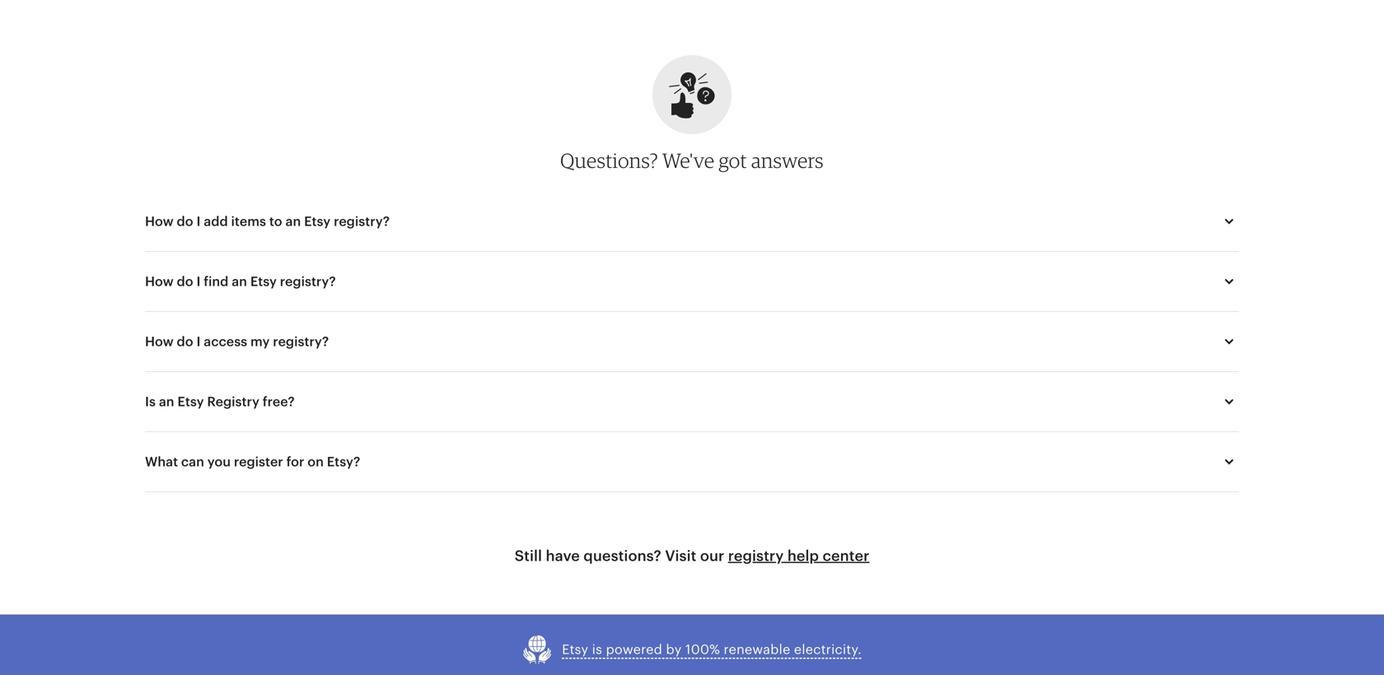 Task type: describe. For each thing, give the bounding box(es) containing it.
what can you register for on etsy? button
[[130, 442, 1254, 482]]

how do i access my registry? button
[[130, 322, 1254, 362]]

to
[[269, 214, 282, 229]]

how for how do i add items to an etsy registry?
[[145, 214, 174, 229]]

i for add
[[197, 214, 201, 229]]

how do i access my registry?
[[145, 334, 329, 349]]

access
[[204, 334, 247, 349]]

etsy inside dropdown button
[[250, 274, 277, 289]]

i for find
[[197, 274, 201, 289]]

2 vertical spatial registry?
[[273, 334, 329, 349]]

still
[[515, 548, 542, 565]]

what can you register for on etsy?
[[145, 455, 360, 470]]

an inside how do i add items to an etsy registry? dropdown button
[[286, 214, 301, 229]]

do for add
[[177, 214, 193, 229]]

still have questions? visit our registry help center
[[515, 548, 870, 565]]

on
[[308, 455, 324, 470]]

register
[[234, 455, 283, 470]]

100%
[[685, 643, 720, 658]]

an inside is an etsy registry free? dropdown button
[[159, 395, 174, 409]]

items
[[231, 214, 266, 229]]

add
[[204, 214, 228, 229]]

0 vertical spatial registry?
[[334, 214, 390, 229]]

i for access
[[197, 334, 201, 349]]

etsy is powered by 100% renewable electricity. button
[[523, 635, 862, 666]]

registry
[[207, 395, 259, 409]]

how for how do i access my registry?
[[145, 334, 174, 349]]

questions? we've got answers
[[561, 148, 824, 173]]

questions?
[[561, 148, 658, 173]]

our
[[700, 548, 725, 565]]

have
[[546, 548, 580, 565]]

is
[[145, 395, 156, 409]]

help
[[788, 548, 819, 565]]

got
[[719, 148, 747, 173]]

registry help center link
[[728, 548, 870, 565]]

center
[[823, 548, 870, 565]]

an inside how do i find an etsy registry? dropdown button
[[232, 274, 247, 289]]

is
[[592, 643, 602, 658]]



Task type: vqa. For each thing, say whether or not it's contained in the screenshot.
registry? to the bottom
yes



Task type: locate. For each thing, give the bounding box(es) containing it.
etsy left is
[[562, 643, 589, 658]]

how do i find an etsy registry?
[[145, 274, 336, 289]]

1 horizontal spatial an
[[232, 274, 247, 289]]

1 vertical spatial do
[[177, 274, 193, 289]]

1 vertical spatial how
[[145, 274, 174, 289]]

registry?
[[334, 214, 390, 229], [280, 274, 336, 289], [273, 334, 329, 349]]

etsy
[[304, 214, 331, 229], [250, 274, 277, 289], [178, 395, 204, 409], [562, 643, 589, 658]]

how do i add items to an etsy registry?
[[145, 214, 390, 229]]

3 how from the top
[[145, 334, 174, 349]]

2 vertical spatial do
[[177, 334, 193, 349]]

2 horizontal spatial an
[[286, 214, 301, 229]]

2 how from the top
[[145, 274, 174, 289]]

an right to
[[286, 214, 301, 229]]

etsy right to
[[304, 214, 331, 229]]

what
[[145, 455, 178, 470]]

do inside dropdown button
[[177, 274, 193, 289]]

etsy is powered by 100% renewable electricity.
[[562, 643, 862, 658]]

0 vertical spatial an
[[286, 214, 301, 229]]

do for access
[[177, 334, 193, 349]]

an
[[286, 214, 301, 229], [232, 274, 247, 289], [159, 395, 174, 409]]

1 do from the top
[[177, 214, 193, 229]]

do left find
[[177, 274, 193, 289]]

electricity.
[[794, 643, 862, 658]]

how do i add items to an etsy registry? button
[[130, 202, 1254, 241]]

how left add
[[145, 214, 174, 229]]

3 do from the top
[[177, 334, 193, 349]]

visit
[[665, 548, 697, 565]]

is an etsy registry free? button
[[130, 382, 1254, 422]]

for
[[286, 455, 304, 470]]

how for how do i find an etsy registry?
[[145, 274, 174, 289]]

i
[[197, 214, 201, 229], [197, 274, 201, 289], [197, 334, 201, 349]]

do
[[177, 214, 193, 229], [177, 274, 193, 289], [177, 334, 193, 349]]

my
[[251, 334, 270, 349]]

1 how from the top
[[145, 214, 174, 229]]

1 vertical spatial i
[[197, 274, 201, 289]]

find
[[204, 274, 229, 289]]

i inside dropdown button
[[197, 274, 201, 289]]

do for find
[[177, 274, 193, 289]]

answers
[[751, 148, 824, 173]]

2 vertical spatial an
[[159, 395, 174, 409]]

how inside dropdown button
[[145, 274, 174, 289]]

we've
[[663, 148, 715, 173]]

0 horizontal spatial an
[[159, 395, 174, 409]]

0 vertical spatial i
[[197, 214, 201, 229]]

etsy inside button
[[562, 643, 589, 658]]

how
[[145, 214, 174, 229], [145, 274, 174, 289], [145, 334, 174, 349]]

an right find
[[232, 274, 247, 289]]

2 vertical spatial i
[[197, 334, 201, 349]]

registry? inside dropdown button
[[280, 274, 336, 289]]

an right is
[[159, 395, 174, 409]]

powered
[[606, 643, 663, 658]]

how up is
[[145, 334, 174, 349]]

3 i from the top
[[197, 334, 201, 349]]

1 i from the top
[[197, 214, 201, 229]]

how do i find an etsy registry? button
[[130, 262, 1254, 301]]

1 vertical spatial an
[[232, 274, 247, 289]]

1 vertical spatial registry?
[[280, 274, 336, 289]]

do left "access"
[[177, 334, 193, 349]]

2 i from the top
[[197, 274, 201, 289]]

free?
[[263, 395, 295, 409]]

2 do from the top
[[177, 274, 193, 289]]

you
[[207, 455, 231, 470]]

i left add
[[197, 214, 201, 229]]

do left add
[[177, 214, 193, 229]]

i left "access"
[[197, 334, 201, 349]]

by
[[666, 643, 682, 658]]

i left find
[[197, 274, 201, 289]]

0 vertical spatial do
[[177, 214, 193, 229]]

can
[[181, 455, 204, 470]]

questions?
[[584, 548, 662, 565]]

etsy?
[[327, 455, 360, 470]]

etsy right find
[[250, 274, 277, 289]]

how left find
[[145, 274, 174, 289]]

2 vertical spatial how
[[145, 334, 174, 349]]

is an etsy registry free?
[[145, 395, 295, 409]]

registry
[[728, 548, 784, 565]]

0 vertical spatial how
[[145, 214, 174, 229]]

etsy right is
[[178, 395, 204, 409]]

renewable
[[724, 643, 791, 658]]



